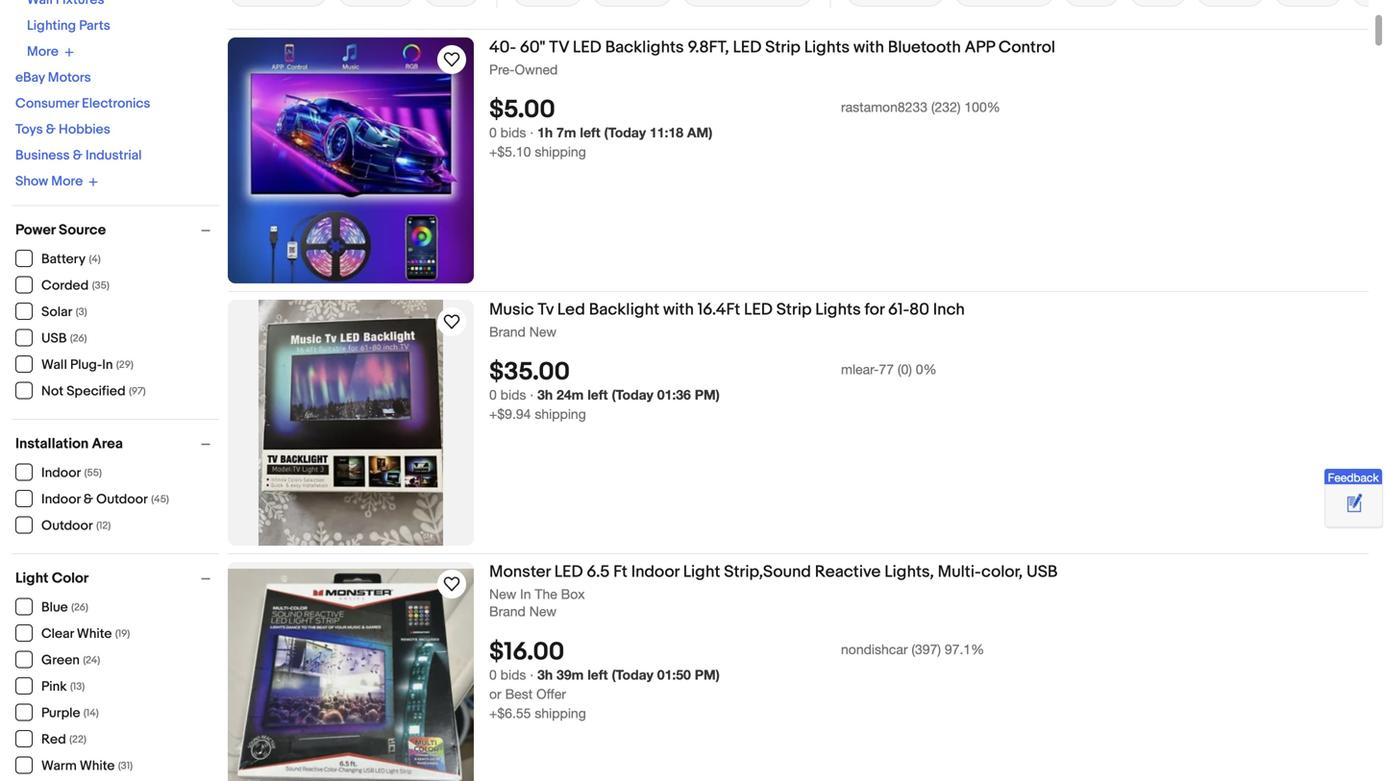 Task type: vqa. For each thing, say whether or not it's contained in the screenshot.
the leftmost this
no



Task type: locate. For each thing, give the bounding box(es) containing it.
bids inside nondishcar (397) 97.1% 0 bids · 3h 39m left (today 01:50 pm) or best offer +$6.55 shipping
[[501, 667, 526, 683]]

outdoor left (12)
[[41, 518, 93, 535]]

consumer
[[15, 96, 79, 112]]

new
[[530, 324, 557, 340], [489, 587, 517, 602], [530, 604, 557, 620]]

source
[[59, 222, 106, 239]]

(today inside nondishcar (397) 97.1% 0 bids · 3h 39m left (today 01:50 pm) or best offer +$6.55 shipping
[[612, 667, 654, 683]]

0 horizontal spatial usb
[[41, 331, 67, 347]]

1 vertical spatial indoor
[[41, 492, 81, 508]]

1 pm) from the top
[[695, 387, 720, 403]]

0 up +$9.94
[[489, 387, 497, 403]]

77
[[879, 362, 894, 378]]

3h inside mlear-77 (0) 0% 0 bids · 3h 24m left (today 01:36 pm) +$9.94 shipping
[[538, 387, 553, 403]]

power source button
[[15, 222, 219, 239]]

left right 7m
[[580, 125, 601, 141]]

0 vertical spatial indoor
[[41, 465, 81, 482]]

(today left 01:50
[[612, 667, 654, 683]]

·
[[530, 125, 534, 141], [530, 387, 534, 403], [530, 667, 534, 683]]

(26) inside blue (26)
[[71, 602, 88, 614]]

1 bids from the top
[[501, 125, 526, 141]]

& down hobbies
[[73, 148, 83, 164]]

1 vertical spatial with
[[663, 300, 694, 320]]

led
[[573, 37, 602, 58], [733, 37, 762, 58], [744, 300, 773, 320], [555, 562, 583, 583]]

1 vertical spatial &
[[73, 148, 83, 164]]

owned
[[515, 62, 558, 77]]

0 vertical spatial pm)
[[695, 387, 720, 403]]

strip inside 40- 60" tv led backlights 9.8ft,  led strip lights with bluetooth app control pre-owned
[[766, 37, 801, 58]]

industrial
[[86, 148, 142, 164]]

white up (24) on the bottom of page
[[77, 626, 112, 643]]

1 vertical spatial usb
[[1027, 562, 1058, 583]]

bids up +$9.94
[[501, 387, 526, 403]]

0 for rastamon8233 (232) 100% 0 bids · 1h 7m left (today 11:18 am) +$5.10 shipping
[[489, 125, 497, 141]]

brand down music
[[489, 324, 526, 340]]

3h left 24m
[[538, 387, 553, 403]]

shipping inside nondishcar (397) 97.1% 0 bids · 3h 39m left (today 01:50 pm) or best offer +$6.55 shipping
[[535, 706, 586, 722]]

0 inside nondishcar (397) 97.1% 0 bids · 3h 39m left (today 01:50 pm) or best offer +$6.55 shipping
[[489, 667, 497, 683]]

· left 1h
[[530, 125, 534, 141]]

bids up +$5.10
[[501, 125, 526, 141]]

new down tv
[[530, 324, 557, 340]]

3 · from the top
[[530, 667, 534, 683]]

24m
[[557, 387, 584, 403]]

1h
[[538, 125, 553, 141]]

9.8ft,
[[688, 37, 729, 58]]

2 vertical spatial &
[[84, 492, 93, 508]]

usb
[[41, 331, 67, 347], [1027, 562, 1058, 583]]

with left '16.4ft'
[[663, 300, 694, 320]]

pm) right 01:50
[[695, 667, 720, 683]]

1 3h from the top
[[538, 387, 553, 403]]

white left (31)
[[80, 759, 115, 775]]

strip right '16.4ft'
[[777, 300, 812, 320]]

· inside rastamon8233 (232) 100% 0 bids · 1h 7m left (today 11:18 am) +$5.10 shipping
[[530, 125, 534, 141]]

area
[[92, 436, 123, 453]]

(today left 11:18
[[604, 125, 646, 141]]

16.4ft
[[698, 300, 741, 320]]

0 vertical spatial usb
[[41, 331, 67, 347]]

light inside the monster led 6.5 ft indoor light strip,sound reactive lights, multi-color, usb new in the box brand new
[[683, 562, 721, 583]]

indoor for indoor
[[41, 465, 81, 482]]

bids up best
[[501, 667, 526, 683]]

& down (55)
[[84, 492, 93, 508]]

(today
[[604, 125, 646, 141], [612, 387, 654, 403], [612, 667, 654, 683]]

with inside 40- 60" tv led backlights 9.8ft,  led strip lights with bluetooth app control pre-owned
[[854, 37, 885, 58]]

0 vertical spatial white
[[77, 626, 112, 643]]

led up box
[[555, 562, 583, 583]]

watch monster led 6.5 ft indoor light strip,sound reactive lights, multi-color, usb image
[[440, 573, 463, 596]]

1 vertical spatial (today
[[612, 387, 654, 403]]

light up blue
[[15, 570, 49, 587]]

shipping down 24m
[[535, 406, 586, 422]]

$35.00
[[489, 358, 570, 388]]

rastamon8233
[[841, 99, 928, 115]]

2 vertical spatial left
[[588, 667, 608, 683]]

(today inside rastamon8233 (232) 100% 0 bids · 1h 7m left (today 11:18 am) +$5.10 shipping
[[604, 125, 646, 141]]

red (22)
[[41, 732, 86, 749]]

(26) down (3) at left
[[70, 333, 87, 345]]

0 vertical spatial brand
[[489, 324, 526, 340]]

$16.00
[[489, 638, 565, 668]]

with left the bluetooth
[[854, 37, 885, 58]]

left inside mlear-77 (0) 0% 0 bids · 3h 24m left (today 01:36 pm) +$9.94 shipping
[[588, 387, 608, 403]]

1 horizontal spatial usb
[[1027, 562, 1058, 583]]

(14)
[[84, 708, 99, 720]]

2 · from the top
[[530, 387, 534, 403]]

2 vertical spatial shipping
[[535, 706, 586, 722]]

40- 60" tv led backlights 9.8ft,  led strip lights with bluetooth app control link
[[489, 37, 1369, 61]]

2 vertical spatial 0
[[489, 667, 497, 683]]

(today for 01:50
[[612, 667, 654, 683]]

0 vertical spatial ·
[[530, 125, 534, 141]]

0 vertical spatial &
[[46, 122, 56, 138]]

2 vertical spatial bids
[[501, 667, 526, 683]]

left inside nondishcar (397) 97.1% 0 bids · 3h 39m left (today 01:50 pm) or best offer +$6.55 shipping
[[588, 667, 608, 683]]

shipping inside rastamon8233 (232) 100% 0 bids · 1h 7m left (today 11:18 am) +$5.10 shipping
[[535, 144, 586, 160]]

more down business & industrial link
[[51, 174, 83, 190]]

3h up offer
[[538, 667, 553, 683]]

new down monster
[[489, 587, 517, 602]]

0 inside rastamon8233 (232) 100% 0 bids · 1h 7m left (today 11:18 am) +$5.10 shipping
[[489, 125, 497, 141]]

show
[[15, 174, 48, 190]]

lights left for
[[816, 300, 861, 320]]

2 0 from the top
[[489, 387, 497, 403]]

1 vertical spatial strip
[[777, 300, 812, 320]]

0 vertical spatial bids
[[501, 125, 526, 141]]

indoor down indoor (55) on the bottom of the page
[[41, 492, 81, 508]]

brand
[[489, 324, 526, 340], [489, 604, 526, 620]]

1 brand from the top
[[489, 324, 526, 340]]

0 up +$5.10
[[489, 125, 497, 141]]

0%
[[916, 362, 937, 378]]

· up best
[[530, 667, 534, 683]]

strip for $5.00
[[766, 37, 801, 58]]

lights inside music tv led backlight with 16.4ft led strip lights for 61-80 inch brand new
[[816, 300, 861, 320]]

1 · from the top
[[530, 125, 534, 141]]

brand down monster
[[489, 604, 526, 620]]

led right 9.8ft,
[[733, 37, 762, 58]]

monster led 6.5 ft indoor light strip,sound reactive lights, multi-color, usb image
[[228, 569, 474, 782]]

· inside mlear-77 (0) 0% 0 bids · 3h 24m left (today 01:36 pm) +$9.94 shipping
[[530, 387, 534, 403]]

ft
[[614, 562, 628, 583]]

color
[[52, 570, 89, 587]]

white for clear white
[[77, 626, 112, 643]]

3 0 from the top
[[489, 667, 497, 683]]

monster
[[489, 562, 551, 583]]

business & industrial link
[[15, 148, 142, 164]]

solar
[[41, 304, 72, 321]]

0 vertical spatial left
[[580, 125, 601, 141]]

with
[[854, 37, 885, 58], [663, 300, 694, 320]]

usb (26)
[[41, 331, 87, 347]]

tv
[[538, 300, 554, 320]]

0 horizontal spatial light
[[15, 570, 49, 587]]

1 vertical spatial bids
[[501, 387, 526, 403]]

1 0 from the top
[[489, 125, 497, 141]]

0 vertical spatial with
[[854, 37, 885, 58]]

0 vertical spatial (26)
[[70, 333, 87, 345]]

motors
[[48, 70, 91, 86]]

left
[[580, 125, 601, 141], [588, 387, 608, 403], [588, 667, 608, 683]]

app
[[965, 37, 995, 58]]

· up +$9.94
[[530, 387, 534, 403]]

usb up wall
[[41, 331, 67, 347]]

1 vertical spatial outdoor
[[41, 518, 93, 535]]

indoor (55)
[[41, 465, 102, 482]]

more down lighting
[[27, 44, 59, 60]]

(today for 11:18
[[604, 125, 646, 141]]

1 vertical spatial in
[[520, 587, 531, 602]]

(0)
[[898, 362, 912, 378]]

2 bids from the top
[[501, 387, 526, 403]]

(today inside mlear-77 (0) 0% 0 bids · 3h 24m left (today 01:36 pm) +$9.94 shipping
[[612, 387, 654, 403]]

business
[[15, 148, 70, 164]]

strip right 9.8ft,
[[766, 37, 801, 58]]

lights,
[[885, 562, 934, 583]]

monster led 6.5 ft indoor light strip,sound reactive lights, multi-color, usb new in the box brand new
[[489, 562, 1058, 620]]

(26)
[[70, 333, 87, 345], [71, 602, 88, 614]]

0 vertical spatial (today
[[604, 125, 646, 141]]

2 vertical spatial indoor
[[631, 562, 680, 583]]

1 shipping from the top
[[535, 144, 586, 160]]

3 shipping from the top
[[535, 706, 586, 722]]

show more
[[15, 174, 83, 190]]

1 vertical spatial left
[[588, 387, 608, 403]]

white for warm white
[[80, 759, 115, 775]]

1 horizontal spatial light
[[683, 562, 721, 583]]

2 3h from the top
[[538, 667, 553, 683]]

0 vertical spatial lights
[[805, 37, 850, 58]]

electronics
[[82, 96, 150, 112]]

outdoor up (12)
[[96, 492, 148, 508]]

bluetooth
[[888, 37, 961, 58]]

39m
[[557, 667, 584, 683]]

(26) right blue
[[71, 602, 88, 614]]

purple (14)
[[41, 706, 99, 722]]

pm) right 01:36
[[695, 387, 720, 403]]

(12)
[[96, 520, 111, 533]]

shipping inside mlear-77 (0) 0% 0 bids · 3h 24m left (today 01:36 pm) +$9.94 shipping
[[535, 406, 586, 422]]

1 vertical spatial (26)
[[71, 602, 88, 614]]

pink (13)
[[41, 679, 85, 696]]

not specified (97)
[[41, 384, 146, 400]]

red
[[41, 732, 66, 749]]

new inside music tv led backlight with 16.4ft led strip lights for 61-80 inch brand new
[[530, 324, 557, 340]]

2 vertical spatial ·
[[530, 667, 534, 683]]

bids inside rastamon8233 (232) 100% 0 bids · 1h 7m left (today 11:18 am) +$5.10 shipping
[[501, 125, 526, 141]]

lights up the 'rastamon8233'
[[805, 37, 850, 58]]

· inside nondishcar (397) 97.1% 0 bids · 3h 39m left (today 01:50 pm) or best offer +$6.55 shipping
[[530, 667, 534, 683]]

new down the
[[530, 604, 557, 620]]

0 vertical spatial 0
[[489, 125, 497, 141]]

indoor down installation area
[[41, 465, 81, 482]]

0 horizontal spatial with
[[663, 300, 694, 320]]

1 vertical spatial 0
[[489, 387, 497, 403]]

$5.00
[[489, 95, 556, 125]]

in left (29)
[[102, 357, 113, 374]]

2 vertical spatial (today
[[612, 667, 654, 683]]

0 vertical spatial outdoor
[[96, 492, 148, 508]]

in left the
[[520, 587, 531, 602]]

1 vertical spatial shipping
[[535, 406, 586, 422]]

(26) inside usb (26)
[[70, 333, 87, 345]]

1 horizontal spatial with
[[854, 37, 885, 58]]

2 brand from the top
[[489, 604, 526, 620]]

in
[[102, 357, 113, 374], [520, 587, 531, 602]]

control
[[999, 37, 1056, 58]]

strip inside music tv led backlight with 16.4ft led strip lights for 61-80 inch brand new
[[777, 300, 812, 320]]

0 for nondishcar (397) 97.1% 0 bids · 3h 39m left (today 01:50 pm) or best offer +$6.55 shipping
[[489, 667, 497, 683]]

3 bids from the top
[[501, 667, 526, 683]]

left right 24m
[[588, 387, 608, 403]]

show more button
[[15, 174, 98, 190]]

in inside the monster led 6.5 ft indoor light strip,sound reactive lights, multi-color, usb new in the box brand new
[[520, 587, 531, 602]]

1 vertical spatial 3h
[[538, 667, 553, 683]]

bids for nondishcar (397) 97.1% 0 bids · 3h 39m left (today 01:50 pm) or best offer +$6.55 shipping
[[501, 667, 526, 683]]

led right '16.4ft'
[[744, 300, 773, 320]]

indoor for indoor & outdoor
[[41, 492, 81, 508]]

1 vertical spatial lights
[[816, 300, 861, 320]]

2 horizontal spatial &
[[84, 492, 93, 508]]

01:50
[[657, 667, 691, 683]]

2 pm) from the top
[[695, 667, 720, 683]]

more
[[27, 44, 59, 60], [51, 174, 83, 190]]

shipping down 7m
[[535, 144, 586, 160]]

& right toys
[[46, 122, 56, 138]]

0 vertical spatial 3h
[[538, 387, 553, 403]]

1 horizontal spatial &
[[73, 148, 83, 164]]

green (24)
[[41, 653, 100, 669]]

best
[[505, 686, 533, 702]]

bids for rastamon8233 (232) 100% 0 bids · 1h 7m left (today 11:18 am) +$5.10 shipping
[[501, 125, 526, 141]]

0 up or
[[489, 667, 497, 683]]

led right tv
[[573, 37, 602, 58]]

music tv led backlight with 16.4ft led strip lights for 61-80 inch link
[[489, 300, 1369, 324]]

music tv led backlight with 16.4ft led strip lights for 61-80 inch brand new
[[489, 300, 965, 340]]

1 vertical spatial pm)
[[695, 667, 720, 683]]

0 vertical spatial new
[[530, 324, 557, 340]]

(today left 01:36
[[612, 387, 654, 403]]

1 vertical spatial ·
[[530, 387, 534, 403]]

(55)
[[84, 467, 102, 480]]

lights inside 40- 60" tv led backlights 9.8ft,  led strip lights with bluetooth app control pre-owned
[[805, 37, 850, 58]]

0 vertical spatial shipping
[[535, 144, 586, 160]]

1 horizontal spatial in
[[520, 587, 531, 602]]

0 vertical spatial in
[[102, 357, 113, 374]]

outdoor
[[96, 492, 148, 508], [41, 518, 93, 535]]

led inside music tv led backlight with 16.4ft led strip lights for 61-80 inch brand new
[[744, 300, 773, 320]]

1 vertical spatial brand
[[489, 604, 526, 620]]

2 shipping from the top
[[535, 406, 586, 422]]

0 inside mlear-77 (0) 0% 0 bids · 3h 24m left (today 01:36 pm) +$9.94 shipping
[[489, 387, 497, 403]]

light left strip,sound
[[683, 562, 721, 583]]

1 vertical spatial white
[[80, 759, 115, 775]]

shipping down offer
[[535, 706, 586, 722]]

left inside rastamon8233 (232) 100% 0 bids · 1h 7m left (today 11:18 am) +$5.10 shipping
[[580, 125, 601, 141]]

60"
[[520, 37, 546, 58]]

rastamon8233 (232) 100% 0 bids · 1h 7m left (today 11:18 am) +$5.10 shipping
[[489, 99, 1001, 160]]

warm
[[41, 759, 77, 775]]

left right 39m
[[588, 667, 608, 683]]

left for 7m
[[580, 125, 601, 141]]

usb right color,
[[1027, 562, 1058, 583]]

indoor right the ft
[[631, 562, 680, 583]]

0 vertical spatial strip
[[766, 37, 801, 58]]

01:36
[[657, 387, 691, 403]]



Task type: describe. For each thing, give the bounding box(es) containing it.
lighting
[[27, 18, 76, 34]]

100%
[[965, 99, 1001, 115]]

corded (35)
[[41, 278, 109, 294]]

40- 60" tv led backlights 9.8ft,  led strip lights with bluetooth app control heading
[[489, 37, 1056, 58]]

specified
[[67, 384, 126, 400]]

toys & hobbies link
[[15, 122, 110, 138]]

80
[[910, 300, 930, 320]]

warm white (31)
[[41, 759, 133, 775]]

parts
[[79, 18, 110, 34]]

watch music tv led backlight with 16.4ft led strip lights for 61-80 inch image
[[440, 311, 463, 334]]

(26) for blue
[[71, 602, 88, 614]]

blue
[[41, 600, 68, 616]]

40-
[[489, 37, 516, 58]]

toys
[[15, 122, 43, 138]]

(29)
[[116, 359, 134, 372]]

or
[[489, 686, 502, 702]]

lights for $35.00
[[816, 300, 861, 320]]

indoor inside the monster led 6.5 ft indoor light strip,sound reactive lights, multi-color, usb new in the box brand new
[[631, 562, 680, 583]]

multi-
[[938, 562, 982, 583]]

left for 39m
[[588, 667, 608, 683]]

bids inside mlear-77 (0) 0% 0 bids · 3h 24m left (today 01:36 pm) +$9.94 shipping
[[501, 387, 526, 403]]

watch 40- 60" tv led backlights 9.8ft,  led strip lights with bluetooth app control image
[[440, 48, 463, 71]]

feedback
[[1328, 471, 1379, 484]]

power source
[[15, 222, 106, 239]]

mlear-77 (0) 0% 0 bids · 3h 24m left (today 01:36 pm) +$9.94 shipping
[[489, 362, 937, 422]]

monster led 6.5 ft indoor light strip,sound reactive lights, multi-color, usb heading
[[489, 562, 1058, 583]]

blue (26)
[[41, 600, 88, 616]]

mlear-
[[841, 362, 879, 378]]

(397)
[[912, 642, 941, 658]]

0 horizontal spatial in
[[102, 357, 113, 374]]

pm) inside mlear-77 (0) 0% 0 bids · 3h 24m left (today 01:36 pm) +$9.94 shipping
[[695, 387, 720, 403]]

with inside music tv led backlight with 16.4ft led strip lights for 61-80 inch brand new
[[663, 300, 694, 320]]

(13)
[[70, 681, 85, 694]]

strip for $35.00
[[777, 300, 812, 320]]

indoor & outdoor (45)
[[41, 492, 169, 508]]

clear
[[41, 626, 74, 643]]

· for rastamon8233 (232) 100% 0 bids · 1h 7m left (today 11:18 am) +$5.10 shipping
[[530, 125, 534, 141]]

pm) inside nondishcar (397) 97.1% 0 bids · 3h 39m left (today 01:50 pm) or best offer +$6.55 shipping
[[695, 667, 720, 683]]

led inside the monster led 6.5 ft indoor light strip,sound reactive lights, multi-color, usb new in the box brand new
[[555, 562, 583, 583]]

(97)
[[129, 386, 146, 398]]

light color button
[[15, 570, 219, 587]]

2 vertical spatial new
[[530, 604, 557, 620]]

0 vertical spatial more
[[27, 44, 59, 60]]

(4)
[[89, 253, 101, 266]]

1 vertical spatial more
[[51, 174, 83, 190]]

97.1%
[[945, 642, 985, 658]]

1 horizontal spatial outdoor
[[96, 492, 148, 508]]

not
[[41, 384, 64, 400]]

consumer electronics link
[[15, 96, 150, 112]]

music tv led backlight with 16.4ft led strip lights for 61-80 inch image
[[259, 300, 443, 546]]

(22)
[[69, 734, 86, 747]]

1 vertical spatial new
[[489, 587, 517, 602]]

purple
[[41, 706, 80, 722]]

music
[[489, 300, 534, 320]]

6.5
[[587, 562, 610, 583]]

7m
[[557, 125, 576, 141]]

lighting parts link
[[27, 18, 110, 34]]

box
[[561, 587, 585, 602]]

strip,sound
[[724, 562, 811, 583]]

3h inside nondishcar (397) 97.1% 0 bids · 3h 39m left (today 01:50 pm) or best offer +$6.55 shipping
[[538, 667, 553, 683]]

green
[[41, 653, 80, 669]]

brand inside the monster led 6.5 ft indoor light strip,sound reactive lights, multi-color, usb new in the box brand new
[[489, 604, 526, 620]]

color,
[[982, 562, 1023, 583]]

(31)
[[118, 761, 133, 773]]

+$9.94
[[489, 406, 531, 422]]

(24)
[[83, 655, 100, 667]]

nondishcar (397) 97.1% 0 bids · 3h 39m left (today 01:50 pm) or best offer +$6.55 shipping
[[489, 642, 985, 722]]

usb inside the monster led 6.5 ft indoor light strip,sound reactive lights, multi-color, usb new in the box brand new
[[1027, 562, 1058, 583]]

(26) for usb
[[70, 333, 87, 345]]

ebay
[[15, 70, 45, 86]]

hobbies
[[59, 122, 110, 138]]

0 horizontal spatial &
[[46, 122, 56, 138]]

battery
[[41, 251, 86, 268]]

lights for $5.00
[[805, 37, 850, 58]]

(19)
[[115, 628, 130, 641]]

wall
[[41, 357, 67, 374]]

+$5.10
[[489, 144, 531, 160]]

· for nondishcar (397) 97.1% 0 bids · 3h 39m left (today 01:50 pm) or best offer +$6.55 shipping
[[530, 667, 534, 683]]

ebay motors link
[[15, 70, 91, 86]]

nondishcar
[[841, 642, 908, 658]]

more button
[[27, 44, 74, 60]]

clear white (19)
[[41, 626, 130, 643]]

(45)
[[151, 494, 169, 506]]

power
[[15, 222, 55, 239]]

for
[[865, 300, 885, 320]]

installation area button
[[15, 436, 219, 453]]

brand inside music tv led backlight with 16.4ft led strip lights for 61-80 inch brand new
[[489, 324, 526, 340]]

installation
[[15, 436, 89, 453]]

+$6.55
[[489, 706, 531, 722]]

(232)
[[932, 99, 961, 115]]

outdoor (12)
[[41, 518, 111, 535]]

40- 60" tv led backlights 9.8ft,  led strip lights with bluetooth app control image
[[228, 37, 474, 284]]

40- 60" tv led backlights 9.8ft,  led strip lights with bluetooth app control pre-owned
[[489, 37, 1056, 77]]

wall plug-in (29)
[[41, 357, 134, 374]]

backlights
[[605, 37, 684, 58]]

ebay motors consumer electronics toys & hobbies business & industrial
[[15, 70, 150, 164]]

0 horizontal spatial outdoor
[[41, 518, 93, 535]]

led
[[557, 300, 585, 320]]

music tv led backlight with 16.4ft led strip lights for 61-80 inch heading
[[489, 300, 965, 320]]

monster led 6.5 ft indoor light strip,sound reactive lights, multi-color, usb link
[[489, 562, 1369, 586]]

corded
[[41, 278, 89, 294]]

tv
[[549, 37, 569, 58]]



